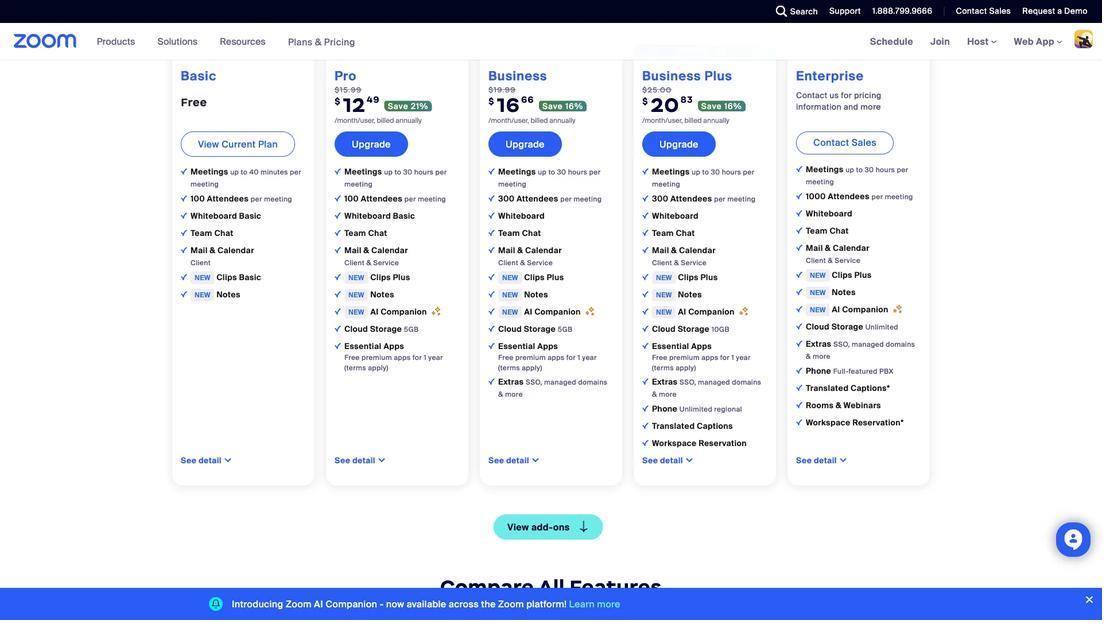 Task type: locate. For each thing, give the bounding box(es) containing it.
1 horizontal spatial billed
[[531, 116, 548, 125]]

upgrade down 16
[[506, 138, 545, 150]]

products
[[97, 35, 135, 47]]

phone full-featured pbx
[[806, 366, 894, 376]]

extras for cloud storage 10gb
[[652, 377, 680, 387]]

1 essential from the left
[[345, 341, 382, 352]]

1 horizontal spatial cloud storage 5gb
[[498, 324, 573, 334]]

0 horizontal spatial whiteboard basic
[[191, 211, 261, 221]]

cloud for enterprise
[[806, 321, 830, 332]]

1 100 from the left
[[191, 193, 205, 204]]

2 billed from the left
[[531, 116, 548, 125]]

1 for 12
[[424, 353, 427, 362]]

1 horizontal spatial 5gb
[[558, 325, 573, 334]]

1 horizontal spatial 300
[[652, 193, 669, 204]]

1 horizontal spatial /month/user,
[[489, 116, 529, 125]]

3 $ from the left
[[643, 95, 649, 106]]

2 horizontal spatial apps
[[702, 353, 719, 362]]

/month/user, for 16
[[489, 116, 529, 125]]

1 horizontal spatial sales
[[990, 6, 1011, 16]]

2 300 from the left
[[652, 193, 669, 204]]

1 300 from the left
[[498, 193, 515, 204]]

(terms
[[345, 363, 366, 372], [498, 363, 520, 372], [652, 363, 674, 372]]

mail & calendar client & service for business
[[498, 245, 562, 267]]

phone for phone full-featured pbx
[[806, 366, 832, 376]]

1 horizontal spatial upgrade link
[[489, 131, 562, 157]]

0 vertical spatial phone
[[806, 366, 832, 376]]

3 see detail button from the left
[[489, 455, 529, 466]]

save up plans
[[277, 12, 298, 23]]

$ for 16
[[489, 95, 495, 106]]

0 vertical spatial workspace
[[806, 417, 851, 428]]

hours for business
[[568, 168, 588, 176]]

2 apps from the left
[[548, 353, 565, 362]]

16%
[[566, 101, 583, 111], [725, 101, 742, 111]]

21% inside pro $15.99 $ 12 49 save 21% /month/user, billed annually
[[411, 101, 429, 111]]

profile picture image
[[1075, 30, 1093, 48]]

1 horizontal spatial premium
[[516, 353, 546, 362]]

view add-ons arrow down icon image
[[578, 521, 590, 532]]

1 vertical spatial 21%
[[411, 101, 429, 111]]

0 horizontal spatial managed
[[544, 378, 577, 387]]

49
[[367, 94, 380, 105]]

upgrade link down 16
[[489, 131, 562, 157]]

2 horizontal spatial essential apps free premium apps for 1 year (terms apply)
[[652, 341, 751, 372]]

2 cloud storage 5gb from the left
[[498, 324, 573, 334]]

contact up host
[[956, 6, 988, 16]]

1 year from the left
[[429, 353, 443, 362]]

0 vertical spatial contact sales
[[956, 6, 1011, 16]]

2 see detail from the left
[[335, 455, 375, 466]]

3 billed from the left
[[685, 116, 702, 125]]

0 horizontal spatial 300 attendees per meeting
[[498, 193, 602, 204]]

2 premium from the left
[[516, 353, 546, 362]]

resources
[[220, 35, 266, 47]]

$ down $15.99
[[335, 95, 341, 106]]

view left current
[[198, 138, 219, 150]]

/month/user, inside pro $15.99 $ 12 49 save 21% /month/user, billed annually
[[335, 116, 375, 125]]

2 see detail button from the left
[[335, 455, 375, 466]]

unlimited up translated captions
[[680, 405, 713, 414]]

service for enterprise
[[835, 256, 861, 265]]

0 horizontal spatial 100 attendees per meeting
[[191, 193, 292, 204]]

2 upgrade link from the left
[[489, 131, 562, 157]]

/month/user, down $25.00
[[643, 116, 683, 125]]

1 annually from the left
[[396, 116, 422, 125]]

service for business
[[527, 258, 553, 267]]

1 vertical spatial sales
[[852, 136, 877, 148]]

billed down 66
[[531, 116, 548, 125]]

mail
[[806, 243, 823, 253], [191, 245, 208, 256], [345, 245, 362, 256], [498, 245, 516, 256], [652, 245, 669, 256]]

unlimited up pbx
[[866, 323, 899, 332]]

business inside business plus $25.00 $ 20 83 save 16% /month/user, billed annually
[[643, 68, 701, 84]]

up to 30 hours per meeting for enterprise
[[806, 165, 909, 186]]

$ down $19.99
[[489, 95, 495, 106]]

whiteboard basic for basic
[[191, 211, 261, 221]]

2 essential apps free premium apps for 1 year (terms apply) from the left
[[498, 341, 597, 372]]

4 detail from the left
[[660, 455, 683, 466]]

extras
[[806, 339, 834, 349], [498, 377, 526, 387], [652, 377, 680, 387]]

1 horizontal spatial 100 attendees per meeting
[[345, 193, 446, 204]]

ok image
[[796, 193, 803, 199], [181, 195, 187, 201], [335, 195, 341, 201], [643, 195, 649, 201], [796, 210, 803, 216], [181, 212, 187, 219], [335, 212, 341, 219], [489, 212, 495, 219], [796, 227, 803, 234], [181, 230, 187, 236], [335, 247, 341, 253], [489, 247, 495, 253], [643, 274, 649, 280], [181, 291, 187, 297], [335, 291, 341, 297], [643, 308, 649, 315], [335, 326, 341, 332], [489, 326, 495, 332], [796, 340, 803, 347], [796, 367, 803, 374], [796, 385, 803, 391], [796, 402, 803, 408], [796, 419, 803, 425], [643, 423, 649, 429], [643, 440, 649, 446]]

premium for 12
[[362, 353, 392, 362]]

cloud for business
[[498, 324, 522, 334]]

100 attendees per meeting for basic
[[191, 193, 292, 204]]

1 apps from the left
[[394, 353, 411, 362]]

new ai companion
[[810, 304, 891, 315], [349, 307, 429, 317], [502, 307, 583, 317], [656, 307, 737, 317]]

0 vertical spatial contact
[[956, 6, 988, 16]]

save inside pro $15.99 $ 12 49 save 21% /month/user, billed annually
[[388, 101, 409, 111]]

1 /month/user, from the left
[[335, 116, 375, 125]]

1 horizontal spatial unlimited
[[866, 323, 899, 332]]

0 vertical spatial 21%
[[327, 12, 343, 23]]

/month/user, inside business $19.99 $ 16 66 save 16% /month/user, billed annually
[[489, 116, 529, 125]]

2 horizontal spatial year
[[736, 353, 751, 362]]

1 horizontal spatial 1
[[578, 353, 581, 362]]

up to 30 hours per meeting for business
[[498, 168, 601, 189]]

sso, managed domains & more for cloud storage 10gb
[[652, 378, 762, 399]]

0 horizontal spatial /month/user,
[[335, 116, 375, 125]]

include image
[[796, 166, 803, 172], [181, 168, 187, 174], [335, 168, 341, 174], [643, 168, 649, 174], [643, 343, 649, 349]]

0 horizontal spatial business
[[489, 68, 548, 84]]

upgrade down the 20
[[660, 138, 699, 150]]

16% right 83
[[725, 101, 742, 111]]

contact up information
[[796, 90, 828, 100]]

notes for pro
[[371, 289, 394, 300]]

1 see detail button from the left
[[181, 455, 222, 466]]

client inside mail & calendar client
[[191, 258, 211, 267]]

cloud
[[806, 321, 830, 332], [345, 324, 368, 334], [498, 324, 522, 334], [652, 324, 676, 334]]

save inside annually save up to 21%
[[277, 12, 298, 23]]

0 horizontal spatial (terms
[[345, 363, 366, 372]]

3 see detail from the left
[[489, 455, 529, 466]]

free
[[181, 95, 207, 109], [345, 353, 360, 362], [498, 353, 514, 362], [652, 353, 668, 362]]

up inside annually save up to 21%
[[300, 12, 311, 23]]

service
[[835, 256, 861, 265], [373, 258, 399, 267], [527, 258, 553, 267], [681, 258, 707, 267]]

notes for enterprise
[[832, 287, 856, 298]]

chat for pro
[[368, 228, 387, 239]]

1 horizontal spatial zoom
[[498, 598, 524, 610]]

1 see detail from the left
[[181, 455, 222, 466]]

1 essential apps free premium apps for 1 year (terms apply) from the left
[[345, 341, 443, 372]]

1 (terms from the left
[[345, 363, 366, 372]]

0 horizontal spatial 21%
[[327, 12, 343, 23]]

a
[[1058, 6, 1063, 16]]

client for business
[[498, 258, 519, 267]]

2 whiteboard basic from the left
[[345, 211, 415, 221]]

plus inside business plus $25.00 $ 20 83 save 16% /month/user, billed annually
[[705, 68, 733, 84]]

1 horizontal spatial (terms
[[498, 363, 520, 372]]

1 horizontal spatial phone
[[806, 366, 832, 376]]

phone left full-
[[806, 366, 832, 376]]

see detail for business
[[489, 455, 529, 466]]

detail for pro
[[353, 455, 375, 466]]

0 horizontal spatial unlimited
[[680, 405, 713, 414]]

essential for 16
[[498, 341, 536, 352]]

1 whiteboard basic from the left
[[191, 211, 261, 221]]

zoom logo image
[[14, 34, 77, 48]]

0 vertical spatial translated
[[806, 383, 849, 394]]

1 horizontal spatial apps
[[548, 353, 565, 362]]

detail for enterprise
[[814, 455, 837, 466]]

meetings for basic
[[191, 166, 230, 177]]

/month/user, down 66
[[489, 116, 529, 125]]

300 for cloud storage 5gb
[[498, 193, 515, 204]]

1 business from the left
[[489, 68, 548, 84]]

100 attendees per meeting
[[191, 193, 292, 204], [345, 193, 446, 204]]

1 16% from the left
[[566, 101, 583, 111]]

whiteboard basic
[[191, 211, 261, 221], [345, 211, 415, 221]]

1 100 attendees per meeting from the left
[[191, 193, 292, 204]]

$ down $25.00
[[643, 95, 649, 106]]

billed inside pro $15.99 $ 12 49 save 21% /month/user, billed annually
[[377, 116, 394, 125]]

16% inside business plus $25.00 $ 20 83 save 16% /month/user, billed annually
[[725, 101, 742, 111]]

view for view add-ons
[[508, 521, 529, 533]]

whiteboard for cloud storage 10gb
[[652, 211, 699, 221]]

$ inside pro $15.99 $ 12 49 save 21% /month/user, billed annually
[[335, 95, 341, 106]]

40
[[250, 168, 259, 176]]

5 detail from the left
[[814, 455, 837, 466]]

3 upgrade link from the left
[[643, 131, 716, 157]]

1 horizontal spatial 21%
[[411, 101, 429, 111]]

annually right 16
[[550, 116, 576, 125]]

unlimited inside phone unlimited regional
[[680, 405, 713, 414]]

2 business from the left
[[643, 68, 701, 84]]

ai
[[832, 304, 840, 315], [371, 307, 379, 317], [524, 307, 533, 317], [678, 307, 687, 317], [314, 598, 323, 610]]

include image
[[489, 168, 495, 174], [335, 343, 341, 349], [489, 343, 495, 349]]

1 cloud storage 5gb from the left
[[345, 324, 419, 334]]

domains for cloud storage 5gb
[[578, 378, 608, 387]]

calendar for pro
[[372, 245, 408, 256]]

contact
[[956, 6, 988, 16], [796, 90, 828, 100], [814, 136, 850, 148]]

workspace down rooms
[[806, 417, 851, 428]]

1 vertical spatial unlimited
[[680, 405, 713, 414]]

1 horizontal spatial sso,
[[680, 378, 697, 387]]

$ inside business plus $25.00 $ 20 83 save 16% /month/user, billed annually
[[643, 95, 649, 106]]

contact down information
[[814, 136, 850, 148]]

1 zoom from the left
[[286, 598, 312, 610]]

0 horizontal spatial phone
[[652, 404, 678, 414]]

managed for cloud storage 10gb
[[698, 378, 730, 387]]

save right 66
[[543, 101, 563, 111]]

essential
[[345, 341, 382, 352], [498, 341, 536, 352], [652, 341, 689, 352]]

0 horizontal spatial workspace
[[652, 438, 697, 449]]

2 100 attendees per meeting from the left
[[345, 193, 446, 204]]

1 horizontal spatial whiteboard basic
[[345, 211, 415, 221]]

2 apply) from the left
[[522, 363, 543, 372]]

workspace down translated captions
[[652, 438, 697, 449]]

21% right 49
[[411, 101, 429, 111]]

0 horizontal spatial sso,
[[526, 378, 543, 387]]

2 horizontal spatial (terms
[[652, 363, 674, 372]]

sales down "and"
[[852, 136, 877, 148]]

3 detail from the left
[[506, 455, 529, 466]]

2 apps from the left
[[538, 341, 558, 352]]

view
[[198, 138, 219, 150], [508, 521, 529, 533]]

new ai companion for business
[[502, 307, 583, 317]]

0 vertical spatial unlimited
[[866, 323, 899, 332]]

billed inside business $19.99 $ 16 66 save 16% /month/user, billed annually
[[531, 116, 548, 125]]

0 horizontal spatial annually
[[396, 116, 422, 125]]

essential apps free premium apps for 1 year (terms apply) for 12
[[345, 341, 443, 372]]

1 300 attendees per meeting from the left
[[498, 193, 602, 204]]

2 (terms from the left
[[498, 363, 520, 372]]

upgrade link down '12'
[[335, 131, 408, 157]]

team for business
[[498, 228, 520, 239]]

meetings for pro
[[345, 166, 384, 177]]

business up $25.00
[[643, 68, 701, 84]]

0 horizontal spatial sales
[[852, 136, 877, 148]]

contact sales down "and"
[[814, 136, 877, 148]]

plus for business
[[547, 272, 564, 283]]

100
[[191, 193, 205, 204], [345, 193, 359, 204]]

banner
[[0, 23, 1103, 61]]

5 see detail button from the left
[[796, 455, 837, 466]]

sso, for cloud storage 5gb
[[526, 378, 543, 387]]

1 vertical spatial workspace
[[652, 438, 697, 449]]

5gb for 12
[[404, 325, 419, 334]]

companion for pro
[[381, 307, 427, 317]]

zoom right introducing
[[286, 598, 312, 610]]

meetings for enterprise
[[806, 164, 846, 175]]

mail & calendar client & service for enterprise
[[806, 243, 870, 265]]

0 horizontal spatial extras
[[498, 377, 526, 387]]

3 see from the left
[[489, 455, 504, 466]]

billed down 83
[[685, 116, 702, 125]]

team for basic
[[191, 228, 212, 239]]

pro
[[335, 68, 357, 84]]

hours for pro
[[414, 168, 434, 176]]

2 300 attendees per meeting from the left
[[652, 193, 756, 204]]

100 attendees per meeting for pro
[[345, 193, 446, 204]]

1 horizontal spatial annually
[[550, 116, 576, 125]]

/month/user, for 12
[[335, 116, 375, 125]]

1 vertical spatial contact sales
[[814, 136, 877, 148]]

0 horizontal spatial 100
[[191, 193, 205, 204]]

1 horizontal spatial extras
[[652, 377, 680, 387]]

2 horizontal spatial apps
[[692, 341, 712, 352]]

3 1 from the left
[[732, 353, 735, 362]]

new clips plus for business
[[502, 272, 564, 283]]

-
[[380, 598, 384, 610]]

view left add-
[[508, 521, 529, 533]]

see detail for enterprise
[[796, 455, 837, 466]]

0 horizontal spatial year
[[429, 353, 443, 362]]

2 1 from the left
[[578, 353, 581, 362]]

0 horizontal spatial apps
[[384, 341, 404, 352]]

1 premium from the left
[[362, 353, 392, 362]]

apps for 16
[[548, 353, 565, 362]]

$ inside business $19.99 $ 16 66 save 16% /month/user, billed annually
[[489, 95, 495, 106]]

1 5gb from the left
[[404, 325, 419, 334]]

sales
[[990, 6, 1011, 16], [852, 136, 877, 148]]

view for view current plan
[[198, 138, 219, 150]]

3 annually from the left
[[704, 116, 730, 125]]

0 horizontal spatial premium
[[362, 353, 392, 362]]

save right 83
[[702, 101, 722, 111]]

0 horizontal spatial $
[[335, 95, 341, 106]]

annually
[[396, 116, 422, 125], [550, 116, 576, 125], [704, 116, 730, 125]]

billed down 49
[[377, 116, 394, 125]]

upgrade link
[[335, 131, 408, 157], [489, 131, 562, 157], [643, 131, 716, 157]]

1 vertical spatial contact
[[796, 90, 828, 100]]

full-
[[834, 367, 849, 376]]

whiteboard for cloud storage unlimited
[[806, 208, 853, 219]]

1 horizontal spatial translated
[[806, 383, 849, 394]]

business inside business $19.99 $ 16 66 save 16% /month/user, billed annually
[[489, 68, 548, 84]]

5 see from the left
[[796, 455, 812, 466]]

1 vertical spatial view
[[508, 521, 529, 533]]

and
[[844, 101, 859, 112]]

companion
[[843, 304, 889, 315], [381, 307, 427, 317], [535, 307, 581, 317], [689, 307, 735, 317], [326, 598, 377, 610]]

2 horizontal spatial annually
[[704, 116, 730, 125]]

2 $ from the left
[[489, 95, 495, 106]]

up inside up to 40 minutes per meeting
[[230, 168, 239, 176]]

1 horizontal spatial 300 attendees per meeting
[[652, 193, 756, 204]]

zoom right the
[[498, 598, 524, 610]]

4 see detail button from the left
[[643, 455, 683, 466]]

chat for basic
[[214, 228, 234, 239]]

0 horizontal spatial essential apps free premium apps for 1 year (terms apply)
[[345, 341, 443, 372]]

translated for translated captions
[[652, 421, 695, 431]]

billed for 16
[[531, 116, 548, 125]]

best value
[[684, 47, 727, 56]]

1 vertical spatial translated
[[652, 421, 695, 431]]

0 horizontal spatial upgrade
[[352, 138, 391, 150]]

1 horizontal spatial upgrade
[[506, 138, 545, 150]]

1 $ from the left
[[335, 95, 341, 106]]

0 horizontal spatial sso, managed domains & more
[[498, 378, 608, 399]]

12
[[343, 92, 366, 117]]

/month/user, down 49
[[335, 116, 375, 125]]

upgrade link down the 20
[[643, 131, 716, 157]]

client for basic
[[191, 258, 211, 267]]

view current plan
[[198, 138, 278, 150]]

whiteboard
[[806, 208, 853, 219], [191, 211, 237, 221], [345, 211, 391, 221], [498, 211, 545, 221], [652, 211, 699, 221]]

business up $19.99
[[489, 68, 548, 84]]

0 horizontal spatial 1
[[424, 353, 427, 362]]

annually inside business plus $25.00 $ 20 83 save 16% /month/user, billed annually
[[704, 116, 730, 125]]

sales up host dropdown button
[[990, 6, 1011, 16]]

meeting inside up to 40 minutes per meeting
[[191, 180, 219, 189]]

3 apps from the left
[[702, 353, 719, 362]]

2 horizontal spatial upgrade link
[[643, 131, 716, 157]]

annually inside pro $15.99 $ 12 49 save 21% /month/user, billed annually
[[396, 116, 422, 125]]

hours
[[876, 165, 895, 174], [414, 168, 434, 176], [568, 168, 588, 176], [722, 168, 742, 176]]

1 horizontal spatial 16%
[[725, 101, 742, 111]]

up for enterprise
[[846, 165, 855, 174]]

new clips plus for pro
[[349, 272, 410, 283]]

for inside enterprise contact us for pricing information and more
[[841, 90, 852, 100]]

2 /month/user, from the left
[[489, 116, 529, 125]]

whiteboard basic for pro
[[345, 211, 415, 221]]

annually right the 20
[[704, 116, 730, 125]]

3 /month/user, from the left
[[643, 116, 683, 125]]

0 horizontal spatial essential
[[345, 341, 382, 352]]

1 horizontal spatial contact sales
[[956, 6, 1011, 16]]

unlimited inside cloud storage unlimited
[[866, 323, 899, 332]]

30 for business
[[557, 168, 566, 176]]

2 annually from the left
[[550, 116, 576, 125]]

translated down phone unlimited regional
[[652, 421, 695, 431]]

1 see from the left
[[181, 455, 197, 466]]

translated up rooms
[[806, 383, 849, 394]]

2 year from the left
[[582, 353, 597, 362]]

1 horizontal spatial $
[[489, 95, 495, 106]]

1 apps from the left
[[384, 341, 404, 352]]

meeting
[[806, 177, 834, 186], [191, 180, 219, 189], [345, 180, 373, 189], [498, 180, 527, 189], [652, 180, 681, 189], [885, 192, 913, 201], [264, 195, 292, 203], [418, 195, 446, 203], [574, 195, 602, 203], [728, 195, 756, 203]]

annually right '12'
[[396, 116, 422, 125]]

translated captions
[[652, 421, 733, 431]]

calendar inside mail & calendar client
[[218, 245, 254, 256]]

0 horizontal spatial billed
[[377, 116, 394, 125]]

ons
[[553, 521, 570, 533]]

1 horizontal spatial year
[[582, 353, 597, 362]]

request
[[1023, 6, 1056, 16]]

16% right 66
[[566, 101, 583, 111]]

2 horizontal spatial sso, managed domains & more
[[806, 340, 916, 361]]

calendar for basic
[[218, 245, 254, 256]]

2 detail from the left
[[353, 455, 375, 466]]

0 horizontal spatial 300
[[498, 193, 515, 204]]

0 horizontal spatial apps
[[394, 353, 411, 362]]

phone
[[806, 366, 832, 376], [652, 404, 678, 414]]

2 horizontal spatial /month/user,
[[643, 116, 683, 125]]

5gb for 16
[[558, 325, 573, 334]]

chat for enterprise
[[830, 226, 849, 236]]

2 100 from the left
[[345, 193, 359, 204]]

contact sales
[[956, 6, 1011, 16], [814, 136, 877, 148]]

annually inside business $19.99 $ 16 66 save 16% /month/user, billed annually
[[550, 116, 576, 125]]

5gb
[[404, 325, 419, 334], [558, 325, 573, 334]]

save right 49
[[388, 101, 409, 111]]

apply) for 12
[[368, 363, 389, 372]]

1 horizontal spatial domains
[[732, 378, 762, 387]]

to inside up to 40 minutes per meeting
[[241, 168, 248, 176]]

2 see from the left
[[335, 455, 351, 466]]

1 horizontal spatial essential apps free premium apps for 1 year (terms apply)
[[498, 341, 597, 372]]

featured
[[849, 367, 878, 376]]

upgrade down '12'
[[352, 138, 391, 150]]

1 horizontal spatial sso, managed domains & more
[[652, 378, 762, 399]]

1 horizontal spatial apply)
[[522, 363, 543, 372]]

2 horizontal spatial essential
[[652, 341, 689, 352]]

1 1 from the left
[[424, 353, 427, 362]]

sso, managed domains & more for cloud storage 5gb
[[498, 378, 608, 399]]

apply) for 16
[[522, 363, 543, 372]]

1 horizontal spatial essential
[[498, 341, 536, 352]]

features
[[570, 575, 662, 600]]

information
[[796, 101, 842, 112]]

1 upgrade from the left
[[352, 138, 391, 150]]

premium
[[362, 353, 392, 362], [516, 353, 546, 362], [670, 353, 700, 362]]

83
[[681, 94, 693, 105]]

ok image
[[489, 195, 495, 201], [643, 212, 649, 219], [335, 230, 341, 236], [489, 230, 495, 236], [643, 230, 649, 236], [796, 245, 803, 251], [181, 247, 187, 253], [643, 247, 649, 253], [796, 272, 803, 278], [181, 274, 187, 280], [335, 274, 341, 280], [489, 274, 495, 280], [796, 289, 803, 295], [489, 291, 495, 297], [643, 291, 649, 297], [796, 306, 803, 312], [335, 308, 341, 315], [489, 308, 495, 315], [796, 323, 803, 330], [643, 326, 649, 332], [489, 378, 495, 385], [643, 378, 649, 385], [643, 405, 649, 412]]

apps
[[384, 341, 404, 352], [538, 341, 558, 352], [692, 341, 712, 352]]

1 horizontal spatial 100
[[345, 193, 359, 204]]

banner containing products
[[0, 23, 1103, 61]]

client
[[806, 256, 826, 265], [191, 258, 211, 267], [345, 258, 365, 267], [498, 258, 519, 267], [652, 258, 672, 267]]

1 apply) from the left
[[368, 363, 389, 372]]

phone up translated captions
[[652, 404, 678, 414]]

team chat
[[806, 226, 849, 236], [191, 228, 234, 239], [345, 228, 387, 239], [498, 228, 541, 239], [652, 228, 695, 239]]

essential apps free premium apps for 1 year (terms apply)
[[345, 341, 443, 372], [498, 341, 597, 372], [652, 341, 751, 372]]

2 5gb from the left
[[558, 325, 573, 334]]

0 horizontal spatial 5gb
[[404, 325, 419, 334]]

1 detail from the left
[[199, 455, 222, 466]]

2 horizontal spatial $
[[643, 95, 649, 106]]

1 horizontal spatial view
[[508, 521, 529, 533]]

apply)
[[368, 363, 389, 372], [522, 363, 543, 372], [676, 363, 696, 372]]

save inside business plus $25.00 $ 20 83 save 16% /month/user, billed annually
[[702, 101, 722, 111]]

0 horizontal spatial cloud storage 5gb
[[345, 324, 419, 334]]

2 horizontal spatial apply)
[[676, 363, 696, 372]]

1 horizontal spatial apps
[[538, 341, 558, 352]]

include image for basic
[[181, 168, 187, 174]]

contact sales up host dropdown button
[[956, 6, 1011, 16]]

1.888.799.9666 button
[[864, 0, 936, 23], [873, 6, 933, 16]]

phone unlimited regional
[[652, 404, 742, 414]]

2 16% from the left
[[725, 101, 742, 111]]

1 billed from the left
[[377, 116, 394, 125]]

0 horizontal spatial zoom
[[286, 598, 312, 610]]

chat for business
[[522, 228, 541, 239]]

5 see detail from the left
[[796, 455, 837, 466]]

learn
[[569, 598, 595, 610]]

3 premium from the left
[[670, 353, 700, 362]]

minutes
[[261, 168, 288, 176]]

see detail
[[181, 455, 222, 466], [335, 455, 375, 466], [489, 455, 529, 466], [643, 455, 683, 466], [796, 455, 837, 466]]

2 essential from the left
[[498, 341, 536, 352]]

cloud storage 5gb
[[345, 324, 419, 334], [498, 324, 573, 334]]

2 horizontal spatial upgrade
[[660, 138, 699, 150]]

ai for pro
[[371, 307, 379, 317]]

notes for business
[[524, 289, 548, 300]]

66
[[521, 94, 534, 105]]

see detail for pro
[[335, 455, 375, 466]]

storage
[[832, 321, 864, 332], [370, 324, 402, 334], [524, 324, 556, 334], [678, 324, 710, 334]]

2 upgrade from the left
[[506, 138, 545, 150]]

(terms for 16
[[498, 363, 520, 372]]

pro $15.99 $ 12 49 save 21% /month/user, billed annually
[[335, 68, 429, 125]]

mail inside mail & calendar client
[[191, 245, 208, 256]]

$15.99
[[335, 85, 362, 94]]

web app button
[[1014, 35, 1063, 47]]

storage for pro
[[370, 324, 402, 334]]

attendees for enterprise
[[828, 191, 870, 202]]

2 horizontal spatial premium
[[670, 353, 700, 362]]

1 upgrade link from the left
[[335, 131, 408, 157]]

captions
[[697, 421, 733, 431]]

see for business
[[489, 455, 504, 466]]

to inside annually save up to 21%
[[313, 12, 324, 23]]

21% up "pricing"
[[327, 12, 343, 23]]



Task type: describe. For each thing, give the bounding box(es) containing it.
clips for basic
[[217, 272, 237, 283]]

product information navigation
[[88, 23, 364, 61]]

mail & calendar client
[[191, 245, 254, 267]]

billed inside business plus $25.00 $ 20 83 save 16% /month/user, billed annually
[[685, 116, 702, 125]]

/month/user, inside business plus $25.00 $ 20 83 save 16% /month/user, billed annually
[[643, 116, 683, 125]]

pbx
[[880, 367, 894, 376]]

current
[[222, 138, 256, 150]]

rooms & webinars
[[806, 400, 881, 411]]

new ai companion for enterprise
[[810, 304, 891, 315]]

business $19.99 $ 16 66 save 16% /month/user, billed annually
[[489, 68, 583, 125]]

rooms
[[806, 400, 834, 411]]

apps for 12
[[394, 353, 411, 362]]

mail for basic
[[191, 245, 208, 256]]

to for pro
[[395, 168, 402, 176]]

plus for pro
[[393, 272, 410, 283]]

plan
[[258, 138, 278, 150]]

include image for 16
[[489, 343, 495, 349]]

reservation*
[[853, 417, 904, 428]]

all
[[538, 575, 565, 600]]

3 essential apps free premium apps for 1 year (terms apply) from the left
[[652, 341, 751, 372]]

to for enterprise
[[856, 165, 863, 174]]

clips for pro
[[371, 272, 391, 283]]

16
[[497, 92, 520, 117]]

3 (terms from the left
[[652, 363, 674, 372]]

web
[[1014, 35, 1034, 47]]

include image for enterprise
[[796, 166, 803, 172]]

100 for basic
[[191, 193, 205, 204]]

per inside up to 40 minutes per meeting
[[290, 168, 301, 176]]

new notes for pro
[[349, 289, 394, 300]]

compare all features
[[440, 575, 662, 600]]

schedule
[[870, 35, 914, 47]]

100 for pro
[[345, 193, 359, 204]]

cloud storage unlimited
[[806, 321, 899, 332]]

4 see from the left
[[643, 455, 658, 466]]

new notes for enterprise
[[810, 287, 856, 298]]

2 vertical spatial contact
[[814, 136, 850, 148]]

annually save up to 21%
[[231, 11, 343, 23]]

to for basic
[[241, 168, 248, 176]]

resources button
[[220, 23, 271, 60]]

2 zoom from the left
[[498, 598, 524, 610]]

plans & pricing
[[288, 36, 355, 48]]

companion for enterprise
[[843, 304, 889, 315]]

ai for business
[[524, 307, 533, 317]]

$25.00
[[643, 85, 672, 94]]

now
[[386, 598, 404, 610]]

more inside enterprise contact us for pricing information and more
[[861, 101, 881, 112]]

3 upgrade from the left
[[660, 138, 699, 150]]

team for pro
[[345, 228, 366, 239]]

plans
[[288, 36, 313, 48]]

see detail button for business
[[489, 455, 529, 466]]

30 for pro
[[403, 168, 413, 176]]

workspace reservation*
[[806, 417, 904, 428]]

ai for enterprise
[[832, 304, 840, 315]]

contact inside enterprise contact us for pricing information and more
[[796, 90, 828, 100]]

add-
[[532, 521, 553, 533]]

annually for 16
[[550, 116, 576, 125]]

mail for business
[[498, 245, 516, 256]]

managed for cloud storage 5gb
[[544, 378, 577, 387]]

meeting inside 1000 attendees per meeting
[[885, 192, 913, 201]]

the
[[481, 598, 496, 610]]

new notes for basic
[[195, 289, 240, 300]]

solutions button
[[158, 23, 203, 60]]

3 apps from the left
[[692, 341, 712, 352]]

see detail button for basic
[[181, 455, 222, 466]]

introducing zoom ai companion - now available across the zoom platform! learn more
[[232, 598, 621, 610]]

regional
[[715, 405, 742, 414]]

apps for 12
[[384, 341, 404, 352]]

300 for cloud storage 10gb
[[652, 193, 669, 204]]

us
[[830, 90, 839, 100]]

year for 16
[[582, 353, 597, 362]]

companion for business
[[535, 307, 581, 317]]

30 for enterprise
[[865, 165, 874, 174]]

0 vertical spatial sales
[[990, 6, 1011, 16]]

search
[[791, 6, 818, 17]]

see for pro
[[335, 455, 351, 466]]

demo
[[1065, 6, 1088, 16]]

pricing
[[324, 36, 355, 48]]

host
[[968, 35, 991, 47]]

3 year from the left
[[736, 353, 751, 362]]

outer image
[[741, 13, 751, 22]]

web app
[[1014, 35, 1055, 47]]

2 horizontal spatial managed
[[852, 340, 884, 349]]

team chat for enterprise
[[806, 226, 849, 236]]

meetings for business
[[498, 166, 538, 177]]

pricing
[[854, 90, 882, 100]]

billed for 12
[[377, 116, 394, 125]]

3 apply) from the left
[[676, 363, 696, 372]]

see detail for basic
[[181, 455, 222, 466]]

join
[[931, 35, 950, 47]]

$19.99
[[489, 85, 516, 94]]

1.888.799.9666
[[873, 6, 933, 16]]

storage for business
[[524, 324, 556, 334]]

call from
[[831, 12, 867, 23]]

workspace for translated
[[652, 438, 697, 449]]

whiteboard for cloud storage 5gb
[[498, 211, 545, 221]]

enterprise
[[796, 68, 864, 84]]

products button
[[97, 23, 140, 60]]

annually for 12
[[396, 116, 422, 125]]

cloud for pro
[[345, 324, 368, 334]]

4 see detail from the left
[[643, 455, 683, 466]]

translated for translated captions*
[[806, 383, 849, 394]]

16% inside business $19.99 $ 16 66 save 16% /month/user, billed annually
[[566, 101, 583, 111]]

business plus $25.00 $ 20 83 save 16% /month/user, billed annually
[[643, 68, 742, 125]]

up for business
[[538, 168, 547, 176]]

see detail button for enterprise
[[796, 455, 837, 466]]

workspace reservation
[[652, 438, 747, 449]]

from
[[848, 12, 867, 23]]

detail for business
[[506, 455, 529, 466]]

webinars
[[844, 400, 881, 411]]

captions*
[[851, 383, 890, 394]]

300 attendees per meeting for cloud storage 5gb
[[498, 193, 602, 204]]

21% inside annually save up to 21%
[[327, 12, 343, 23]]

upgrade for 16
[[506, 138, 545, 150]]

1000 attendees per meeting
[[806, 191, 913, 202]]

new clips basic
[[195, 272, 261, 283]]

3 essential from the left
[[652, 341, 689, 352]]

to for business
[[549, 168, 555, 176]]

search button
[[768, 0, 821, 23]]

available
[[407, 598, 447, 610]]

request a demo
[[1023, 6, 1088, 16]]

10gb
[[712, 325, 730, 334]]

join link
[[922, 23, 959, 60]]

1000
[[806, 191, 826, 202]]

per inside 1000 attendees per meeting
[[872, 192, 883, 201]]

upgrade link for 16
[[489, 131, 562, 157]]

storage for enterprise
[[832, 321, 864, 332]]

save inside business $19.99 $ 16 66 save 16% /month/user, billed annually
[[543, 101, 563, 111]]

compare
[[440, 575, 534, 600]]

team for enterprise
[[806, 226, 828, 236]]

1 for 16
[[578, 353, 581, 362]]

essential apps free premium apps for 1 year (terms apply) for 16
[[498, 341, 597, 372]]

monthly
[[155, 11, 192, 23]]

best
[[684, 47, 702, 56]]

up to 30 hours per meeting for pro
[[345, 168, 447, 189]]

& inside product information navigation
[[315, 36, 322, 48]]

annually
[[231, 11, 271, 23]]

phone for phone unlimited regional
[[652, 404, 678, 414]]

platform!
[[527, 598, 567, 610]]

meetings navigation
[[862, 23, 1103, 61]]

domains for cloud storage 10gb
[[732, 378, 762, 387]]

enterprise contact us for pricing information and more
[[796, 68, 882, 112]]

calendar for enterprise
[[833, 243, 870, 253]]

extras for cloud storage 5gb
[[498, 377, 526, 387]]

clips for enterprise
[[832, 270, 853, 280]]

see detail button for pro
[[335, 455, 375, 466]]

cloud storage 5gb for 16
[[498, 324, 573, 334]]

team chat for pro
[[345, 228, 387, 239]]

client for enterprise
[[806, 256, 826, 265]]

learn more link
[[569, 598, 621, 610]]

& inside mail & calendar client
[[210, 245, 216, 256]]

call
[[831, 12, 846, 23]]

new inside new clips basic
[[195, 273, 211, 282]]

plus for enterprise
[[855, 270, 872, 280]]

(terms for 12
[[345, 363, 366, 372]]

calendar for business
[[525, 245, 562, 256]]

across
[[449, 598, 479, 610]]

20
[[651, 92, 680, 117]]

translated captions*
[[806, 383, 890, 394]]

support
[[830, 6, 861, 16]]

premium for 16
[[516, 353, 546, 362]]

solutions
[[158, 35, 198, 47]]

introducing
[[232, 598, 283, 610]]

client for pro
[[345, 258, 365, 267]]

value
[[704, 47, 727, 56]]

app
[[1037, 35, 1055, 47]]

cloud storage 10gb
[[652, 324, 730, 334]]

2 horizontal spatial domains
[[886, 340, 916, 349]]

essential for 12
[[345, 341, 382, 352]]

business for 16
[[489, 68, 548, 84]]

2 horizontal spatial sso,
[[834, 340, 850, 349]]

view current plan link
[[181, 131, 295, 157]]

2 horizontal spatial extras
[[806, 339, 834, 349]]

up for basic
[[230, 168, 239, 176]]

mail & calendar client & service for pro
[[345, 245, 408, 267]]

300 attendees per meeting for cloud storage 10gb
[[652, 193, 756, 204]]

up to 40 minutes per meeting
[[191, 168, 301, 189]]

schedule link
[[862, 23, 922, 60]]

upgrade for 12
[[352, 138, 391, 150]]

0 horizontal spatial contact sales
[[814, 136, 877, 148]]



Task type: vqa. For each thing, say whether or not it's contained in the screenshot.


